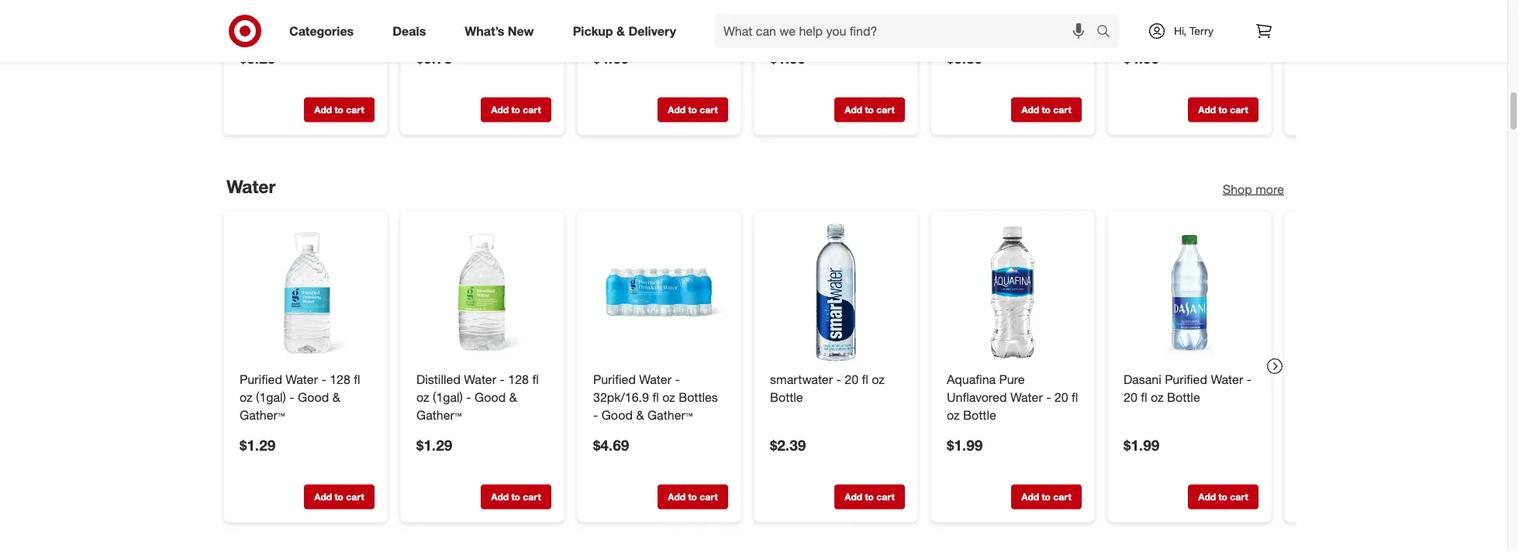 Task type: vqa. For each thing, say whether or not it's contained in the screenshot.
sound
no



Task type: describe. For each thing, give the bounding box(es) containing it.
128 for distilled water - 128 fl oz (1gal) - good & gather™
[[508, 372, 529, 387]]

new
[[508, 23, 534, 38]]

fl inside smartwater - 20 fl oz bottle
[[862, 372, 869, 387]]

smartwater - 20 fl oz bottle link
[[770, 371, 902, 406]]

banana
[[240, 0, 282, 0]]

purified for $4.69
[[593, 372, 636, 387]]

each
[[294, 0, 321, 0]]

gather™ inside 'organic bananas - 2lb - good & gather™'
[[825, 3, 870, 18]]

gather™ for purified water - 32pk/16.9 fl oz bottles - good & gather™
[[648, 408, 693, 423]]

terry
[[1190, 24, 1214, 38]]

128 for purified water - 128 fl oz (1gal) - good & gather™
[[330, 372, 351, 387]]

water inside aquafina pure unflavored water - 20 fl oz bottle
[[1011, 390, 1043, 405]]

purified water - 128 fl oz (1gal) - good & gather™ link
[[240, 371, 372, 424]]

good inside 'organic bananas - 2lb - good & gather™'
[[779, 3, 810, 18]]

& inside purified water - 128 fl oz (1gal) - good & gather™
[[333, 390, 340, 405]]

purified inside dasani purified water - 20 fl oz bottle
[[1165, 372, 1208, 387]]

20 inside dasani purified water - 20 fl oz bottle
[[1124, 390, 1138, 405]]

distilled water - 128 fl oz (1gal) - good & gather™
[[417, 372, 539, 423]]

good for purified water - 32pk/16.9 fl oz bottles - good & gather™
[[602, 408, 633, 423]]

pickup & delivery
[[573, 23, 676, 38]]

- inside smartwater - 20 fl oz bottle
[[837, 372, 842, 387]]

& inside 'purified water - 32pk/16.9 fl oz bottles - good & gather™'
[[636, 408, 644, 423]]

good inside banana - each - good & gather™
[[333, 0, 364, 0]]

dasani purified water - 20 fl oz bottle
[[1124, 372, 1252, 405]]

pure
[[1000, 372, 1025, 387]]

search
[[1090, 25, 1127, 40]]

categories link
[[276, 14, 373, 48]]

1 $4.69 from the top
[[593, 49, 629, 67]]

organic
[[770, 0, 814, 0]]

distilled water - 128 fl oz (1gal) - good & gather™ link
[[417, 371, 548, 424]]

(1gal) for purified
[[256, 390, 286, 405]]

water inside purified water - 128 fl oz (1gal) - good & gather™
[[286, 372, 318, 387]]

what's new link
[[452, 14, 554, 48]]

$1.29 for purified water - 128 fl oz (1gal) - good & gather™
[[240, 437, 276, 454]]

dasani
[[1124, 372, 1162, 387]]

oz inside purified water - 128 fl oz (1gal) - good & gather™
[[240, 390, 253, 405]]

bottle inside aquafina pure unflavored water - 20 fl oz bottle
[[964, 408, 997, 423]]

- inside dasani purified water - 20 fl oz bottle
[[1247, 372, 1252, 387]]

oz inside smartwater - 20 fl oz bottle
[[872, 372, 885, 387]]

unflavored
[[947, 390, 1007, 405]]

oz inside distilled water - 128 fl oz (1gal) - good & gather™
[[417, 390, 429, 405]]

bottle inside smartwater - 20 fl oz bottle
[[770, 390, 803, 405]]

pickup
[[573, 23, 613, 38]]

20 inside aquafina pure unflavored water - 20 fl oz bottle
[[1055, 390, 1069, 405]]

shop more
[[1223, 181, 1285, 197]]

& inside banana - each - good & gather™
[[240, 3, 248, 18]]

$1.99 for aquafina pure unflavored water - 20 fl oz bottle
[[947, 437, 983, 454]]

deals
[[393, 23, 426, 38]]

smartwater
[[770, 372, 833, 387]]

fl inside aquafina pure unflavored water - 20 fl oz bottle
[[1072, 390, 1079, 405]]

what's new
[[465, 23, 534, 38]]

& inside distilled water - 128 fl oz (1gal) - good & gather™
[[510, 390, 517, 405]]

What can we help you find? suggestions appear below search field
[[715, 14, 1101, 48]]

delivery
[[629, 23, 676, 38]]

fl inside dasani purified water - 20 fl oz bottle
[[1141, 390, 1148, 405]]

(1gal) for distilled
[[433, 390, 463, 405]]

smartwater - 20 fl oz bottle
[[770, 372, 885, 405]]



Task type: locate. For each thing, give the bounding box(es) containing it.
deals link
[[380, 14, 445, 48]]

(1gal) inside purified water - 128 fl oz (1gal) - good & gather™
[[256, 390, 286, 405]]

$1.99 down dasani
[[1124, 436, 1160, 454]]

0 horizontal spatial 20
[[845, 372, 859, 387]]

oz inside 'purified water - 32pk/16.9 fl oz bottles - good & gather™'
[[663, 390, 676, 405]]

$1.99 for organic bananas - 2lb - good & gather™
[[770, 49, 806, 67]]

good inside distilled water - 128 fl oz (1gal) - good & gather™
[[475, 390, 506, 405]]

0 horizontal spatial $1.29
[[240, 437, 276, 454]]

1 horizontal spatial 128
[[508, 372, 529, 387]]

purified water - 128 fl oz (1gal) - good & gather™ image
[[237, 224, 375, 362], [237, 224, 375, 362]]

purified for $1.29
[[240, 372, 282, 387]]

distilled
[[417, 372, 461, 387]]

water inside distilled water - 128 fl oz (1gal) - good & gather™
[[464, 372, 497, 387]]

$0.39
[[947, 49, 983, 67]]

$1.99 down unflavored
[[947, 437, 983, 454]]

fl inside 'purified water - 32pk/16.9 fl oz bottles - good & gather™'
[[653, 390, 659, 405]]

purified
[[240, 372, 282, 387], [593, 372, 636, 387], [1165, 372, 1208, 387]]

0 horizontal spatial bottle
[[770, 390, 803, 405]]

aquafina
[[947, 372, 996, 387]]

& inside 'organic bananas - 2lb - good & gather™'
[[813, 3, 821, 18]]

purified inside 'purified water - 32pk/16.9 fl oz bottles - good & gather™'
[[593, 372, 636, 387]]

more
[[1256, 181, 1285, 197]]

good
[[333, 0, 364, 0], [779, 3, 810, 18], [298, 390, 329, 405], [475, 390, 506, 405], [602, 408, 633, 423]]

hi,
[[1174, 24, 1187, 38]]

add to cart button
[[304, 97, 375, 122], [481, 97, 552, 122], [658, 97, 728, 122], [835, 97, 905, 122], [1012, 97, 1082, 122], [1188, 97, 1259, 122], [304, 485, 375, 509], [481, 485, 552, 509], [658, 485, 728, 509], [835, 485, 905, 509], [1012, 485, 1082, 509], [1188, 485, 1259, 509]]

$4.69 down the 32pk/16.9
[[593, 437, 629, 454]]

(1gal)
[[256, 390, 286, 405], [433, 390, 463, 405]]

$1.29 down purified water - 128 fl oz (1gal) - good & gather™
[[240, 437, 276, 454]]

2 (1gal) from the left
[[433, 390, 463, 405]]

$4.69 down pickup & delivery
[[593, 49, 629, 67]]

1 (1gal) from the left
[[256, 390, 286, 405]]

aquafina pure unflavored water - 20 fl oz bottle image
[[944, 224, 1082, 362], [944, 224, 1082, 362]]

shop more button
[[1223, 180, 1285, 198]]

good inside purified water - 128 fl oz (1gal) - good & gather™
[[298, 390, 329, 405]]

0 horizontal spatial 128
[[330, 372, 351, 387]]

what's
[[465, 23, 505, 38]]

1 horizontal spatial $1.99
[[947, 437, 983, 454]]

$1.99
[[770, 49, 806, 67], [1124, 436, 1160, 454], [947, 437, 983, 454]]

20 inside smartwater - 20 fl oz bottle
[[845, 372, 859, 387]]

organic bananas - 2lb - good & gather™ link
[[770, 0, 902, 20]]

$1.29 for distilled water - 128 fl oz (1gal) - good & gather™
[[417, 437, 452, 454]]

2 horizontal spatial 20
[[1124, 390, 1138, 405]]

2 $4.69 from the top
[[593, 437, 629, 454]]

categories
[[289, 23, 354, 38]]

-
[[285, 0, 290, 0], [324, 0, 329, 0], [869, 0, 874, 0], [770, 3, 775, 18], [322, 372, 326, 387], [500, 372, 505, 387], [675, 372, 680, 387], [837, 372, 842, 387], [1247, 372, 1252, 387], [290, 390, 294, 405], [467, 390, 471, 405], [1047, 390, 1051, 405], [593, 408, 598, 423]]

0 horizontal spatial (1gal)
[[256, 390, 286, 405]]

gather™ inside distilled water - 128 fl oz (1gal) - good & gather™
[[417, 408, 462, 423]]

0 horizontal spatial purified
[[240, 372, 282, 387]]

(1gal) inside distilled water - 128 fl oz (1gal) - good & gather™
[[433, 390, 463, 405]]

$4.69
[[593, 49, 629, 67], [593, 437, 629, 454]]

128 inside purified water - 128 fl oz (1gal) - good & gather™
[[330, 372, 351, 387]]

purified water - 32pk/16.9 fl oz bottles - good & gather™ image
[[590, 224, 728, 362], [590, 224, 728, 362]]

1 128 from the left
[[330, 372, 351, 387]]

1 horizontal spatial bottle
[[964, 408, 997, 423]]

aquafina pure unflavored water - 20 fl oz bottle
[[947, 372, 1079, 423]]

- inside aquafina pure unflavored water - 20 fl oz bottle
[[1047, 390, 1051, 405]]

gather™ inside 'purified water - 32pk/16.9 fl oz bottles - good & gather™'
[[648, 408, 693, 423]]

bottle
[[770, 390, 803, 405], [1168, 390, 1201, 405], [964, 408, 997, 423]]

2 purified from the left
[[593, 372, 636, 387]]

gather™ for distilled water - 128 fl oz (1gal) - good & gather™
[[417, 408, 462, 423]]

good for distilled water - 128 fl oz (1gal) - good & gather™
[[475, 390, 506, 405]]

banana - each - good & gather™ link
[[240, 0, 372, 20]]

shop
[[1223, 181, 1253, 197]]

oz inside dasani purified water - 20 fl oz bottle
[[1151, 390, 1164, 405]]

hi, terry
[[1174, 24, 1214, 38]]

&
[[240, 3, 248, 18], [813, 3, 821, 18], [617, 23, 625, 38], [333, 390, 340, 405], [510, 390, 517, 405], [636, 408, 644, 423]]

2 horizontal spatial purified
[[1165, 372, 1208, 387]]

2lb
[[878, 0, 895, 0]]

dasani purified water - 20 fl oz bottle image
[[1121, 224, 1259, 362], [1121, 224, 1259, 362]]

$1.99 for dasani purified water - 20 fl oz bottle
[[1124, 436, 1160, 454]]

gather™ inside banana - each - good & gather™
[[251, 3, 296, 18]]

fl inside distilled water - 128 fl oz (1gal) - good & gather™
[[532, 372, 539, 387]]

organic bananas - 2lb - good & gather™
[[770, 0, 895, 18]]

2 horizontal spatial bottle
[[1168, 390, 1201, 405]]

bottles
[[679, 390, 718, 405]]

$0.25
[[240, 49, 276, 67]]

1 $1.29 from the left
[[240, 437, 276, 454]]

pickup & delivery link
[[560, 14, 696, 48]]

water inside 'purified water - 32pk/16.9 fl oz bottles - good & gather™'
[[639, 372, 672, 387]]

water
[[227, 176, 276, 197], [286, 372, 318, 387], [464, 372, 497, 387], [639, 372, 672, 387], [1211, 372, 1244, 387], [1011, 390, 1043, 405]]

search button
[[1090, 14, 1127, 51]]

smartwater - 20 fl oz bottle image
[[767, 224, 905, 362], [767, 224, 905, 362]]

add to cart
[[314, 104, 364, 116], [491, 104, 541, 116], [668, 104, 718, 116], [845, 104, 895, 116], [1022, 104, 1072, 116], [1199, 104, 1249, 116], [314, 491, 364, 503], [491, 491, 541, 503], [668, 491, 718, 503], [845, 491, 895, 503], [1022, 491, 1072, 503], [1199, 491, 1249, 503]]

bananas
[[817, 0, 866, 0]]

purified inside purified water - 128 fl oz (1gal) - good & gather™
[[240, 372, 282, 387]]

1 horizontal spatial 20
[[1055, 390, 1069, 405]]

good inside 'purified water - 32pk/16.9 fl oz bottles - good & gather™'
[[602, 408, 633, 423]]

water inside dasani purified water - 20 fl oz bottle
[[1211, 372, 1244, 387]]

aquafina pure unflavored water - 20 fl oz bottle link
[[947, 371, 1079, 424]]

banana - each - good & gather™
[[240, 0, 364, 18]]

0 vertical spatial $4.69
[[593, 49, 629, 67]]

1 vertical spatial $4.69
[[593, 437, 629, 454]]

2 128 from the left
[[508, 372, 529, 387]]

good for purified water - 128 fl oz (1gal) - good & gather™
[[298, 390, 329, 405]]

to
[[335, 104, 344, 116], [512, 104, 521, 116], [688, 104, 697, 116], [865, 104, 874, 116], [1042, 104, 1051, 116], [1219, 104, 1228, 116], [335, 491, 344, 503], [512, 491, 521, 503], [688, 491, 697, 503], [865, 491, 874, 503], [1042, 491, 1051, 503], [1219, 491, 1228, 503]]

dasani purified water - 20 fl oz bottle link
[[1124, 371, 1256, 406]]

1 horizontal spatial (1gal)
[[433, 390, 463, 405]]

bottle inside dasani purified water - 20 fl oz bottle
[[1168, 390, 1201, 405]]

0 horizontal spatial $1.99
[[770, 49, 806, 67]]

oz
[[872, 372, 885, 387], [240, 390, 253, 405], [417, 390, 429, 405], [663, 390, 676, 405], [1151, 390, 1164, 405], [947, 408, 960, 423]]

fl inside purified water - 128 fl oz (1gal) - good & gather™
[[354, 372, 360, 387]]

2 $1.29 from the left
[[417, 437, 452, 454]]

20
[[845, 372, 859, 387], [1055, 390, 1069, 405], [1124, 390, 1138, 405]]

$1.99 down organic in the top right of the page
[[770, 49, 806, 67]]

gather™ inside purified water - 128 fl oz (1gal) - good & gather™
[[240, 408, 285, 423]]

gather™ for purified water - 128 fl oz (1gal) - good & gather™
[[240, 408, 285, 423]]

purified water - 128 fl oz (1gal) - good & gather™
[[240, 372, 360, 423]]

$1.29 down distilled water - 128 fl oz (1gal) - good & gather™
[[417, 437, 452, 454]]

32pk/16.9
[[593, 390, 649, 405]]

128 inside distilled water - 128 fl oz (1gal) - good & gather™
[[508, 372, 529, 387]]

oz inside aquafina pure unflavored water - 20 fl oz bottle
[[947, 408, 960, 423]]

add
[[314, 104, 332, 116], [491, 104, 509, 116], [668, 104, 686, 116], [845, 104, 863, 116], [1022, 104, 1040, 116], [1199, 104, 1216, 116], [314, 491, 332, 503], [491, 491, 509, 503], [668, 491, 686, 503], [845, 491, 863, 503], [1022, 491, 1040, 503], [1199, 491, 1216, 503]]

gather™
[[251, 3, 296, 18], [825, 3, 870, 18], [240, 408, 285, 423], [417, 408, 462, 423], [648, 408, 693, 423]]

$1.29
[[240, 437, 276, 454], [417, 437, 452, 454]]

$2.39
[[770, 436, 806, 454]]

1 horizontal spatial purified
[[593, 372, 636, 387]]

purified water - 32pk/16.9 fl oz bottles - good & gather™
[[593, 372, 718, 423]]

fl
[[354, 372, 360, 387], [532, 372, 539, 387], [862, 372, 869, 387], [653, 390, 659, 405], [1072, 390, 1079, 405], [1141, 390, 1148, 405]]

1 purified from the left
[[240, 372, 282, 387]]

$4.99
[[1124, 49, 1160, 67]]

3 purified from the left
[[1165, 372, 1208, 387]]

1 horizontal spatial $1.29
[[417, 437, 452, 454]]

$0.75
[[417, 49, 452, 67]]

purified water - 32pk/16.9 fl oz bottles - good & gather™ link
[[593, 371, 725, 424]]

cart
[[346, 104, 364, 116], [523, 104, 541, 116], [700, 104, 718, 116], [877, 104, 895, 116], [1054, 104, 1072, 116], [1231, 104, 1249, 116], [346, 491, 364, 503], [523, 491, 541, 503], [700, 491, 718, 503], [877, 491, 895, 503], [1054, 491, 1072, 503], [1231, 491, 1249, 503]]

distilled water - 128 fl oz (1gal) - good & gather™ image
[[413, 224, 552, 362], [413, 224, 552, 362]]

128
[[330, 372, 351, 387], [508, 372, 529, 387]]

2 horizontal spatial $1.99
[[1124, 436, 1160, 454]]



